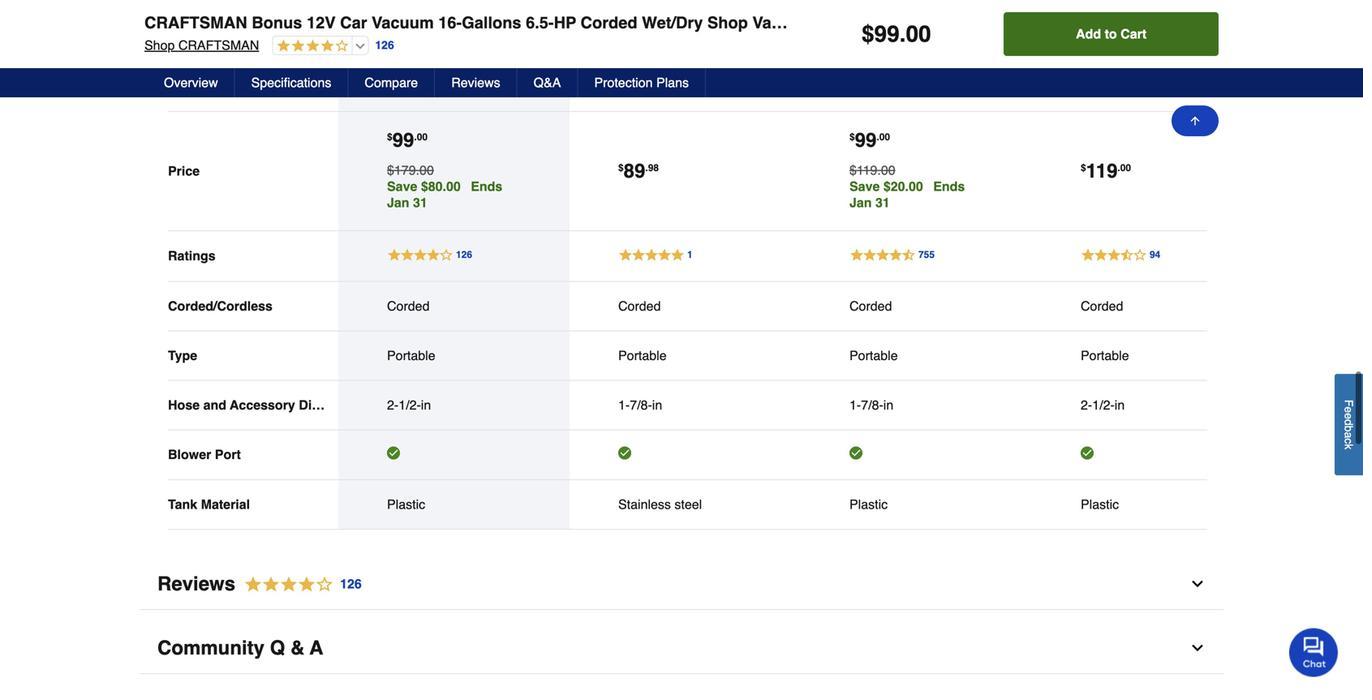 Task type: locate. For each thing, give the bounding box(es) containing it.
in
[[421, 397, 431, 412], [652, 397, 662, 412], [883, 397, 893, 412], [1115, 397, 1125, 412]]

1 horizontal spatial reviews
[[451, 75, 500, 90]]

1 ends jan 31 from the left
[[387, 179, 502, 210]]

vacuum left with
[[752, 13, 815, 32]]

1 2-1/2-in from the left
[[387, 397, 431, 412]]

2 horizontal spatial plastic cell
[[1081, 496, 1215, 513]]

2 1-7/8-in from the left
[[849, 397, 893, 412]]

plans
[[656, 75, 689, 90]]

7/8-
[[630, 397, 652, 412], [861, 397, 883, 412]]

0 horizontal spatial 1-7/8-in cell
[[618, 397, 752, 413]]

ends jan 31 for $20.00
[[849, 179, 965, 210]]

1 plastic from the left
[[387, 497, 425, 512]]

6.5-
[[526, 13, 554, 32]]

1 horizontal spatial jan
[[849, 195, 872, 210]]

0 horizontal spatial 1/2-
[[399, 397, 421, 412]]

31 for $20.00
[[875, 195, 890, 210]]

3 cell from the left
[[849, 447, 983, 463]]

7/8- for first 1-7/8-in cell from the right
[[861, 397, 883, 412]]

99 up $119.00 on the top of page
[[855, 129, 877, 151]]

cell
[[387, 447, 521, 463], [618, 447, 752, 463], [849, 447, 983, 463], [1081, 447, 1215, 463]]

car
[[340, 13, 367, 32]]

craftsman
[[144, 13, 247, 32], [178, 38, 259, 53]]

1-7/8-in cell
[[618, 397, 752, 413], [849, 397, 983, 413]]

yes image
[[618, 447, 631, 460], [849, 447, 862, 460]]

0 horizontal spatial yes image
[[387, 447, 400, 460]]

2 horizontal spatial plastic
[[1081, 497, 1119, 512]]

0 vertical spatial 4.2 stars image
[[273, 39, 348, 54]]

e up b
[[1342, 413, 1355, 420]]

1 horizontal spatial 31
[[875, 195, 890, 210]]

2 e from the top
[[1342, 413, 1355, 420]]

a
[[310, 637, 323, 659]]

overview
[[164, 75, 218, 90]]

overview button
[[148, 68, 235, 97]]

reviews inside button
[[451, 75, 500, 90]]

ends right $20.00
[[933, 179, 965, 194]]

31 for $80.00
[[413, 195, 427, 210]]

shop up 'overview'
[[144, 38, 175, 53]]

e
[[1342, 407, 1355, 413], [1342, 413, 1355, 420]]

1 save from the left
[[387, 179, 417, 194]]

1 horizontal spatial 7/8-
[[861, 397, 883, 412]]

1 1- from the left
[[618, 397, 630, 412]]

00 right 119
[[1120, 162, 1131, 174]]

0 horizontal spatial 1-7/8-in
[[618, 397, 662, 412]]

2 jan from the left
[[849, 195, 872, 210]]

jan for save $20.00
[[849, 195, 872, 210]]

2 31 from the left
[[875, 195, 890, 210]]

0 vertical spatial shop
[[707, 13, 748, 32]]

shop craftsman
[[144, 38, 259, 53]]

1/2-
[[399, 397, 421, 412], [1092, 397, 1115, 412]]

31 down the save $80.00
[[413, 195, 427, 210]]

0 horizontal spatial ends
[[471, 179, 502, 194]]

2-1/2-in for 2nd 2-1/2-in cell from left
[[1081, 397, 1125, 412]]

craftsman up 'overview' button
[[178, 38, 259, 53]]

2 cell from the left
[[618, 447, 752, 463]]

2 vacuum from the left
[[752, 13, 815, 32]]

3 plastic from the left
[[1081, 497, 1119, 512]]

corded cell
[[387, 298, 521, 314], [618, 298, 752, 314], [849, 298, 983, 314], [1081, 298, 1215, 314]]

blower port
[[168, 447, 241, 462]]

corded
[[581, 13, 637, 32], [387, 298, 430, 313], [618, 298, 661, 313], [849, 298, 892, 313], [1081, 298, 1123, 313]]

2 corded cell from the left
[[618, 298, 752, 314]]

protection plans
[[594, 75, 689, 90]]

0 horizontal spatial 7/8-
[[630, 397, 652, 412]]

ends jan 31
[[387, 179, 502, 210], [849, 179, 965, 210]]

3 in from the left
[[883, 397, 893, 412]]

1 vertical spatial reviews
[[157, 573, 235, 595]]

2 ends jan 31 from the left
[[849, 179, 965, 210]]

1 horizontal spatial ends jan 31
[[849, 179, 965, 210]]

0 horizontal spatial 31
[[413, 195, 427, 210]]

0 horizontal spatial 2-
[[387, 397, 399, 412]]

1 horizontal spatial 2-1/2-in
[[1081, 397, 1125, 412]]

0 horizontal spatial yes image
[[618, 447, 631, 460]]

.
[[900, 21, 906, 47], [414, 131, 417, 143], [877, 131, 879, 143], [645, 162, 648, 174], [1118, 162, 1120, 174]]

$179.00
[[387, 163, 434, 178]]

$
[[862, 21, 874, 47], [387, 131, 392, 143], [849, 131, 855, 143], [618, 162, 624, 174], [1081, 162, 1086, 174]]

stainless
[[618, 497, 671, 512]]

type
[[168, 348, 197, 363]]

1 horizontal spatial 2-
[[1081, 397, 1092, 412]]

save down $179.00
[[387, 179, 417, 194]]

ends
[[471, 179, 502, 194], [933, 179, 965, 194]]

q&a button
[[517, 68, 578, 97]]

0 horizontal spatial jan
[[387, 195, 409, 210]]

0 vertical spatial craftsman
[[144, 13, 247, 32]]

shop
[[707, 13, 748, 32], [144, 38, 175, 53]]

1 vertical spatial 4.2 stars image
[[235, 574, 362, 595]]

0 vertical spatial reviews
[[451, 75, 500, 90]]

$ 99 . 00 up $119.00 on the top of page
[[849, 129, 890, 151]]

material
[[201, 497, 250, 512]]

save $20.00
[[849, 179, 923, 194]]

$ 99 . 00
[[862, 21, 931, 47], [387, 129, 428, 151], [849, 129, 890, 151]]

reviews down gallons
[[451, 75, 500, 90]]

2 in from the left
[[652, 397, 662, 412]]

1 horizontal spatial plastic
[[849, 497, 888, 512]]

0 horizontal spatial 2-1/2-in cell
[[387, 397, 521, 413]]

2 2- from the left
[[1081, 397, 1092, 412]]

0 horizontal spatial 1-
[[618, 397, 630, 412]]

d
[[1342, 419, 1355, 426]]

tank material
[[168, 497, 250, 512]]

portable
[[387, 348, 435, 363], [618, 348, 667, 363], [849, 348, 898, 363], [1081, 348, 1129, 363]]

1/2- for first 2-1/2-in cell from left
[[399, 397, 421, 412]]

add to cart
[[1076, 26, 1147, 41], [419, 68, 489, 83], [650, 68, 721, 83], [881, 68, 952, 83], [1112, 68, 1183, 83]]

0 horizontal spatial 2-1/2-in
[[387, 397, 431, 412]]

$ 99 . 00 up $179.00
[[387, 129, 428, 151]]

1 horizontal spatial 1/2-
[[1092, 397, 1115, 412]]

1 1-7/8-in cell from the left
[[618, 397, 752, 413]]

gallons
[[462, 13, 521, 32]]

1 horizontal spatial 1-7/8-in
[[849, 397, 893, 412]]

1 portable from the left
[[387, 348, 435, 363]]

specifications
[[251, 75, 331, 90]]

2 yes image from the left
[[849, 447, 862, 460]]

2 2-1/2-in from the left
[[1081, 397, 1125, 412]]

31
[[413, 195, 427, 210], [875, 195, 890, 210]]

1- for second 1-7/8-in cell from the right
[[618, 397, 630, 412]]

0 horizontal spatial plastic
[[387, 497, 425, 512]]

4.2 stars image
[[273, 39, 348, 54], [235, 574, 362, 595]]

plastic cell
[[387, 496, 521, 513], [849, 496, 983, 513], [1081, 496, 1215, 513]]

ends jan 31 down $179.00
[[387, 179, 502, 210]]

4.2 stars image down 12v
[[273, 39, 348, 54]]

$ 99 . 00 right with
[[862, 21, 931, 47]]

3 portable from the left
[[849, 348, 898, 363]]

plastic
[[387, 497, 425, 512], [849, 497, 888, 512], [1081, 497, 1119, 512]]

cart
[[1121, 26, 1147, 41], [463, 68, 489, 83], [695, 68, 721, 83], [926, 68, 952, 83], [1157, 68, 1183, 83]]

1 in from the left
[[421, 397, 431, 412]]

1-7/8-in
[[618, 397, 662, 412], [849, 397, 893, 412]]

2 1/2- from the left
[[1092, 397, 1115, 412]]

4 cell from the left
[[1081, 447, 1215, 463]]

31 down save $20.00
[[875, 195, 890, 210]]

1 horizontal spatial yes image
[[849, 447, 862, 460]]

4 portable from the left
[[1081, 348, 1129, 363]]

diameter
[[299, 397, 354, 412]]

1 horizontal spatial plastic cell
[[849, 496, 983, 513]]

2 1- from the left
[[849, 397, 861, 412]]

99 up $179.00
[[392, 129, 414, 151]]

2 yes image from the left
[[1081, 447, 1094, 460]]

bonus
[[252, 13, 302, 32]]

0 horizontal spatial shop
[[144, 38, 175, 53]]

0 horizontal spatial reviews
[[157, 573, 235, 595]]

2 save from the left
[[849, 179, 880, 194]]

1 ends from the left
[[471, 179, 502, 194]]

save
[[387, 179, 417, 194], [849, 179, 880, 194]]

community
[[157, 637, 265, 659]]

portable cell
[[387, 348, 521, 364], [618, 348, 752, 364], [849, 348, 983, 364], [1081, 348, 1215, 364]]

2-1/2-in cell
[[387, 397, 521, 413], [1081, 397, 1215, 413]]

2 ends from the left
[[933, 179, 965, 194]]

reviews button
[[435, 68, 517, 97]]

99
[[874, 21, 900, 47], [392, 129, 414, 151], [855, 129, 877, 151]]

e up d
[[1342, 407, 1355, 413]]

00 up $119.00 on the top of page
[[879, 131, 890, 143]]

1 cell from the left
[[387, 447, 521, 463]]

1 horizontal spatial vacuum
[[752, 13, 815, 32]]

99 for save $20.00
[[855, 129, 877, 151]]

00
[[906, 21, 931, 47], [417, 131, 428, 143], [879, 131, 890, 143], [1120, 162, 1131, 174]]

shop right wet/dry
[[707, 13, 748, 32]]

1 horizontal spatial 1-
[[849, 397, 861, 412]]

3 corded cell from the left
[[849, 298, 983, 314]]

0 horizontal spatial plastic cell
[[387, 496, 521, 513]]

1 horizontal spatial save
[[849, 179, 880, 194]]

1 horizontal spatial 126
[[375, 39, 394, 52]]

2 7/8- from the left
[[861, 397, 883, 412]]

to
[[1105, 26, 1117, 41], [447, 68, 460, 83], [679, 68, 691, 83], [910, 68, 922, 83], [1141, 68, 1153, 83]]

126
[[375, 39, 394, 52], [340, 576, 362, 591]]

1 horizontal spatial 1-7/8-in cell
[[849, 397, 983, 413]]

7/8- for second 1-7/8-in cell from the right
[[630, 397, 652, 412]]

. inside $ 119 . 00
[[1118, 162, 1120, 174]]

save down $119.00 on the top of page
[[849, 179, 880, 194]]

2 2-1/2-in cell from the left
[[1081, 397, 1215, 413]]

vacuum left 16-
[[372, 13, 434, 32]]

1 7/8- from the left
[[630, 397, 652, 412]]

0 horizontal spatial vacuum
[[372, 13, 434, 32]]

$ 99 . 00 for save $20.00
[[849, 129, 890, 151]]

in for second 1-7/8-in cell from the right
[[652, 397, 662, 412]]

reviews
[[451, 75, 500, 90], [157, 573, 235, 595]]

. inside $ 89 . 98
[[645, 162, 648, 174]]

1 1/2- from the left
[[399, 397, 421, 412]]

0 horizontal spatial save
[[387, 179, 417, 194]]

4 in from the left
[[1115, 397, 1125, 412]]

stainless steel
[[618, 497, 702, 512]]

2 portable from the left
[[618, 348, 667, 363]]

ends jan 31 down $119.00 on the top of page
[[849, 179, 965, 210]]

and
[[203, 397, 226, 412]]

$ 119 . 00
[[1081, 160, 1131, 182]]

vacuum
[[372, 13, 434, 32], [752, 13, 815, 32]]

reviews up the "community"
[[157, 573, 235, 595]]

99 right with
[[874, 21, 900, 47]]

2-1/2-in for first 2-1/2-in cell from left
[[387, 397, 431, 412]]

1 horizontal spatial 2-1/2-in cell
[[1081, 397, 1215, 413]]

0 horizontal spatial ends jan 31
[[387, 179, 502, 210]]

1-
[[618, 397, 630, 412], [849, 397, 861, 412]]

chevron down image
[[1189, 576, 1206, 592]]

12v
[[307, 13, 336, 32]]

2-1/2-in
[[387, 397, 431, 412], [1081, 397, 1125, 412]]

add to cart button
[[1004, 12, 1219, 56], [387, 58, 521, 95], [618, 58, 752, 95], [849, 58, 983, 95], [1081, 58, 1215, 95]]

jan
[[387, 195, 409, 210], [849, 195, 872, 210]]

tank
[[168, 497, 197, 512]]

q&a
[[534, 75, 561, 90]]

q
[[270, 637, 285, 659]]

1-7/8-in for first 1-7/8-in cell from the right
[[849, 397, 893, 412]]

$119.00
[[849, 163, 895, 178]]

1 31 from the left
[[413, 195, 427, 210]]

1/2- for 2nd 2-1/2-in cell from left
[[1092, 397, 1115, 412]]

specifications button
[[235, 68, 348, 97]]

1 horizontal spatial shop
[[707, 13, 748, 32]]

2-
[[387, 397, 399, 412], [1081, 397, 1092, 412]]

2 portable cell from the left
[[618, 348, 752, 364]]

jan down save $20.00
[[849, 195, 872, 210]]

2 plastic from the left
[[849, 497, 888, 512]]

1 horizontal spatial yes image
[[1081, 447, 1094, 460]]

add
[[1076, 26, 1101, 41], [419, 68, 444, 83], [650, 68, 675, 83], [881, 68, 906, 83], [1112, 68, 1138, 83]]

in for 2nd 2-1/2-in cell from left
[[1115, 397, 1125, 412]]

0 horizontal spatial 126
[[340, 576, 362, 591]]

1 jan from the left
[[387, 195, 409, 210]]

1 horizontal spatial ends
[[933, 179, 965, 194]]

yes image
[[387, 447, 400, 460], [1081, 447, 1094, 460]]

hose
[[168, 397, 200, 412]]

accessory
[[230, 397, 295, 412]]

ends right $80.00
[[471, 179, 502, 194]]

craftsman up shop craftsman
[[144, 13, 247, 32]]

jan down the save $80.00
[[387, 195, 409, 210]]

4.2 stars image up "&"
[[235, 574, 362, 595]]

ratings
[[168, 248, 216, 263]]

1 1-7/8-in from the left
[[618, 397, 662, 412]]



Task type: describe. For each thing, give the bounding box(es) containing it.
2 1-7/8-in cell from the left
[[849, 397, 983, 413]]

port
[[215, 447, 241, 462]]

save for save $20.00
[[849, 179, 880, 194]]

accessories
[[856, 13, 951, 32]]

00 inside $ 119 . 00
[[1120, 162, 1131, 174]]

chat invite button image
[[1289, 628, 1339, 677]]

$20.00
[[883, 179, 923, 194]]

f
[[1342, 400, 1355, 407]]

$ inside $ 119 . 00
[[1081, 162, 1086, 174]]

craftsman bonus 12v car vacuum 16-gallons 6.5-hp corded wet/dry shop vacuum with accessories included
[[144, 13, 1022, 32]]

included
[[956, 13, 1022, 32]]

1 yes image from the left
[[618, 447, 631, 460]]

wet/dry
[[642, 13, 703, 32]]

in for first 2-1/2-in cell from left
[[421, 397, 431, 412]]

k
[[1342, 444, 1355, 450]]

1 2-1/2-in cell from the left
[[387, 397, 521, 413]]

f e e d b a c k
[[1342, 400, 1355, 450]]

corded/cordless
[[168, 298, 273, 313]]

compare
[[365, 75, 418, 90]]

16-
[[438, 13, 462, 32]]

&
[[290, 637, 305, 659]]

protection plans button
[[578, 68, 706, 97]]

1 portable cell from the left
[[387, 348, 521, 364]]

98
[[648, 162, 659, 174]]

1-7/8-in for second 1-7/8-in cell from the right
[[618, 397, 662, 412]]

1 vertical spatial shop
[[144, 38, 175, 53]]

a
[[1342, 432, 1355, 438]]

save $80.00
[[387, 179, 461, 194]]

protection
[[594, 75, 653, 90]]

1- for first 1-7/8-in cell from the right
[[849, 397, 861, 412]]

hose and accessory diameter
[[168, 397, 354, 412]]

chevron down image
[[1189, 640, 1206, 656]]

0 vertical spatial 126
[[375, 39, 394, 52]]

arrow up image
[[1189, 114, 1202, 127]]

3 portable cell from the left
[[849, 348, 983, 364]]

1 plastic cell from the left
[[387, 496, 521, 513]]

1 2- from the left
[[387, 397, 399, 412]]

ends jan 31 for $80.00
[[387, 179, 502, 210]]

community q & a
[[157, 637, 323, 659]]

c
[[1342, 438, 1355, 444]]

$ 99 . 00 for save $80.00
[[387, 129, 428, 151]]

save for save $80.00
[[387, 179, 417, 194]]

$80.00
[[421, 179, 461, 194]]

$ inside $ 89 . 98
[[618, 162, 624, 174]]

blower
[[168, 447, 211, 462]]

hp
[[554, 13, 576, 32]]

1 vertical spatial craftsman
[[178, 38, 259, 53]]

119
[[1086, 160, 1118, 182]]

f e e d b a c k button
[[1335, 374, 1363, 476]]

1 yes image from the left
[[387, 447, 400, 460]]

community q & a button
[[140, 623, 1224, 674]]

4 portable cell from the left
[[1081, 348, 1215, 364]]

$ 89 . 98
[[618, 160, 659, 182]]

jan for save $80.00
[[387, 195, 409, 210]]

stainless steel cell
[[618, 496, 752, 513]]

1 e from the top
[[1342, 407, 1355, 413]]

in for first 1-7/8-in cell from the right
[[883, 397, 893, 412]]

1 vacuum from the left
[[372, 13, 434, 32]]

ends for save $20.00
[[933, 179, 965, 194]]

ends for save $80.00
[[471, 179, 502, 194]]

b
[[1342, 426, 1355, 432]]

with
[[819, 13, 852, 32]]

1 vertical spatial 126
[[340, 576, 362, 591]]

2 plastic cell from the left
[[849, 496, 983, 513]]

4.2 stars image containing 126
[[235, 574, 362, 595]]

3 plastic cell from the left
[[1081, 496, 1215, 513]]

steel
[[675, 497, 702, 512]]

price
[[168, 163, 200, 178]]

89
[[624, 160, 645, 182]]

1 corded cell from the left
[[387, 298, 521, 314]]

compare button
[[348, 68, 435, 97]]

99 for save $80.00
[[392, 129, 414, 151]]

4 corded cell from the left
[[1081, 298, 1215, 314]]

00 up $179.00
[[417, 131, 428, 143]]

00 left included
[[906, 21, 931, 47]]



Task type: vqa. For each thing, say whether or not it's contained in the screenshot.


